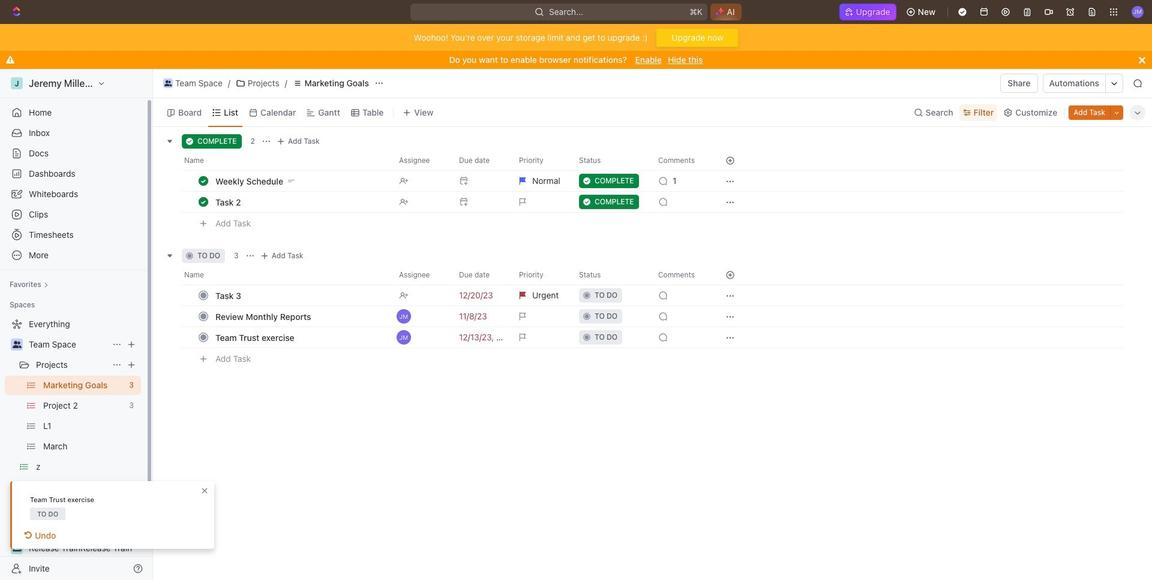Task type: describe. For each thing, give the bounding box(es) containing it.
jeremy miller's workspace, , element
[[11, 77, 23, 89]]

tree inside sidebar navigation
[[5, 315, 141, 581]]

laptop code image
[[12, 546, 21, 553]]



Task type: vqa. For each thing, say whether or not it's contained in the screenshot.
"tree" within the sidebar navigation
no



Task type: locate. For each thing, give the bounding box(es) containing it.
1 horizontal spatial user group image
[[164, 80, 172, 86]]

0 vertical spatial user group image
[[164, 80, 172, 86]]

1 vertical spatial user group image
[[12, 341, 21, 349]]

0 horizontal spatial user group image
[[12, 341, 21, 349]]

user group image
[[164, 80, 172, 86], [12, 341, 21, 349]]

sidebar navigation
[[0, 69, 155, 581]]

tree
[[5, 315, 141, 581]]

user group image inside tree
[[12, 341, 21, 349]]



